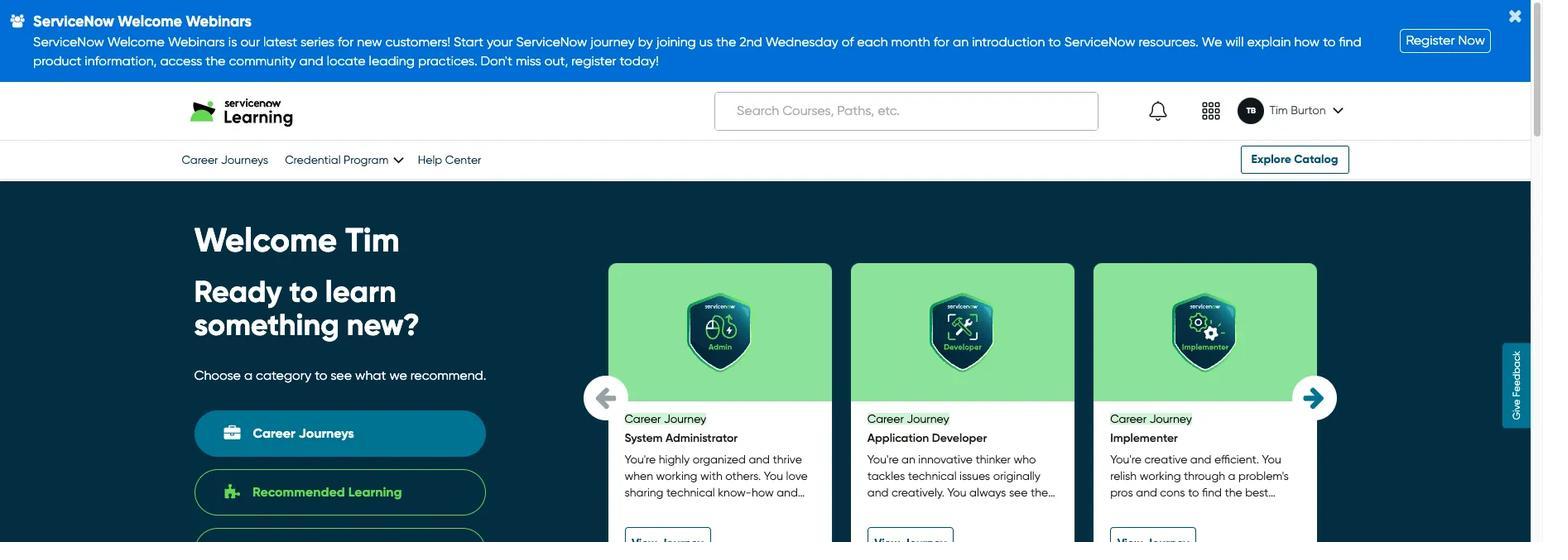 Task type: vqa. For each thing, say whether or not it's contained in the screenshot.
the top ...
no



Task type: locate. For each thing, give the bounding box(es) containing it.
of inside servicenow welcome webinars is our latest series for new customers! start your servicenow journey by joining us the 2nd wednesday of each month for an introduction to servicenow resources. we will explain how to find product information, access the community and locate leading practices. don't miss out, register today!
[[842, 34, 854, 49]]

you up the problem's
[[1263, 453, 1282, 467]]

the left "best"
[[1225, 487, 1243, 500]]

a inside career journey implementer you're creative and efficient. you relish working through a problem's pros and cons to find the best answer for everyone, and you know give and take is part of the process.
[[1229, 470, 1236, 483]]

category
[[256, 368, 312, 384]]

1 horizontal spatial find
[[1340, 34, 1362, 49]]

1 horizontal spatial a
[[1229, 470, 1236, 483]]

the down originally
[[1031, 487, 1049, 500]]

to inside career journey implementer you're creative and efficient. you relish working through a problem's pros and cons to find the best answer for everyone, and you know give and take is part of the process.
[[1189, 487, 1200, 500]]

0 vertical spatial technical
[[909, 470, 957, 483]]

journey inside career journey implementer you're creative and efficient. you relish working through a problem's pros and cons to find the best answer for everyone, and you know give and take is part of the process.
[[1150, 413, 1193, 426]]

servicenow welcome webinars banner
[[0, 0, 1532, 182]]

1 vertical spatial career journeys
[[253, 426, 354, 442]]

new
[[357, 34, 382, 49]]

everyone
[[707, 520, 756, 533]]

journey for implementer
[[1150, 413, 1193, 426]]

your right trust
[[1006, 503, 1029, 516]]

your
[[487, 34, 513, 49], [1006, 503, 1029, 516]]

0 horizontal spatial you
[[764, 470, 784, 483]]

2 vertical spatial you
[[948, 487, 967, 500]]

welcome inside servicenow welcome webinars is our latest series for new customers! start your servicenow journey by joining us the 2nd wednesday of each month for an introduction to servicenow resources. we will explain how to find product information, access the community and locate leading practices. don't miss out, register today!
[[108, 34, 165, 49]]

career inside career journey implementer you're creative and efficient. you relish working through a problem's pros and cons to find the best answer for everyone, and you know give and take is part of the process.
[[1111, 413, 1147, 426]]

tim
[[1270, 104, 1289, 117], [346, 221, 400, 261]]

welcome inside main content
[[194, 221, 337, 261]]

the inside career journey application developer you're an innovative thinker who tackles technical issues originally and creatively. you always see the possibilities, and you trust your limitless problem solving imagination.
[[1031, 487, 1049, 500]]

1 vertical spatial is
[[1186, 520, 1194, 533]]

0 horizontal spatial journey
[[664, 413, 707, 426]]

2 horizontal spatial journey
[[1150, 413, 1193, 426]]

efficient.
[[1215, 453, 1260, 467]]

1 horizontal spatial you
[[1247, 503, 1266, 516]]

career journeys up recommended
[[253, 426, 354, 442]]

0 vertical spatial see
[[331, 368, 352, 384]]

find down through
[[1203, 487, 1223, 500]]

journey inside career journey application developer you're an innovative thinker who tackles technical issues originally and creatively. you always see the possibilities, and you trust your limitless problem solving imagination.
[[907, 413, 950, 426]]

recommended
[[253, 485, 345, 500]]

of inside career journey implementer you're creative and efficient. you relish working through a problem's pros and cons to find the best answer for everyone, and you know give and take is part of the process.
[[1223, 520, 1233, 533]]

1 vertical spatial find
[[1203, 487, 1223, 500]]

0 horizontal spatial find
[[1203, 487, 1223, 500]]

1 vertical spatial technical
[[667, 487, 715, 500]]

users image
[[10, 14, 25, 29]]

you're inside career journey application developer you're an innovative thinker who tackles technical issues originally and creatively. you always see the possibilities, and you trust your limitless problem solving imagination.
[[868, 453, 899, 467]]

working down creative
[[1140, 470, 1182, 483]]

career journeys down portal logo
[[182, 154, 268, 167]]

0 vertical spatial is
[[228, 34, 237, 49]]

register now link
[[1401, 29, 1492, 53]]

for inside career journey implementer you're creative and efficient. you relish working through a problem's pros and cons to find the best answer for everyone, and you know give and take is part of the process.
[[1152, 503, 1166, 516]]

tim up learn
[[346, 221, 400, 261]]

you're up on
[[742, 503, 773, 516]]

out,
[[545, 53, 568, 68]]

1 working from the left
[[657, 470, 698, 483]]

something
[[194, 308, 339, 343]]

webinars
[[186, 12, 252, 31], [168, 34, 225, 49]]

image image
[[1149, 101, 1169, 121], [1202, 101, 1222, 121]]

journey for application
[[907, 413, 950, 426]]

career up application
[[868, 413, 904, 426]]

you inside career journey application developer you're an innovative thinker who tackles technical issues originally and creatively. you always see the possibilities, and you trust your limitless problem solving imagination.
[[948, 487, 967, 500]]

career up system
[[625, 413, 661, 426]]

locate
[[327, 53, 366, 68]]

of left each in the right top of the page
[[842, 34, 854, 49]]

each
[[858, 34, 888, 49]]

credential
[[285, 154, 341, 167]]

0 vertical spatial you
[[1263, 453, 1282, 467]]

recommended learning button
[[194, 470, 486, 516]]

2 horizontal spatial you
[[1263, 453, 1282, 467]]

1 horizontal spatial image image
[[1202, 101, 1222, 121]]

an down application
[[902, 453, 916, 467]]

register
[[572, 53, 617, 68]]

servicenow welcome webinars
[[33, 12, 252, 31]]

0 horizontal spatial is
[[228, 34, 237, 49]]

1 vertical spatial your
[[1006, 503, 1029, 516]]

and down answer
[[1136, 520, 1157, 533]]

you're up the relish
[[1111, 453, 1142, 467]]

for up "take"
[[1152, 503, 1166, 516]]

1 vertical spatial webinars
[[168, 34, 225, 49]]

tim burton
[[1270, 104, 1327, 117]]

find
[[1340, 34, 1362, 49], [1203, 487, 1223, 500]]

journey up application
[[907, 413, 950, 426]]

to down the welcome tim in the left top of the page
[[289, 274, 318, 310]]

your up don't on the top
[[487, 34, 513, 49]]

career inside career journey application developer you're an innovative thinker who tackles technical issues originally and creatively. you always see the possibilities, and you trust your limitless problem solving imagination.
[[868, 413, 904, 426]]

0 vertical spatial career journeys
[[182, 154, 268, 167]]

career down portal logo
[[182, 154, 218, 167]]

ready
[[194, 274, 282, 310]]

0 horizontal spatial image image
[[1149, 101, 1169, 121]]

1 horizontal spatial see
[[1010, 487, 1028, 500]]

2 journey from the left
[[907, 413, 950, 426]]

journey inside career journey system administrator you're highly organized and thrive when working with others. you love sharing technical know-how and building relationships. you're the leader keeping everyone on track.
[[664, 413, 707, 426]]

a down 'efficient.'
[[1229, 470, 1236, 483]]

and up answer
[[1137, 487, 1158, 500]]

0 vertical spatial tim
[[1270, 104, 1289, 117]]

you're up tackles
[[868, 453, 899, 467]]

see down originally
[[1010, 487, 1028, 500]]

you
[[957, 503, 977, 516], [1247, 503, 1266, 516]]

1 vertical spatial how
[[752, 487, 774, 500]]

and
[[299, 53, 324, 68], [749, 453, 770, 467], [1191, 453, 1212, 467], [777, 487, 798, 500], [868, 487, 889, 500], [1137, 487, 1158, 500], [933, 503, 955, 516], [1223, 503, 1244, 516], [1136, 520, 1157, 533]]

how down others.
[[752, 487, 774, 500]]

3 journey from the left
[[1150, 413, 1193, 426]]

technical up the relationships.
[[667, 487, 715, 500]]

take
[[1160, 520, 1183, 533]]

product
[[33, 53, 81, 68]]

0 vertical spatial an
[[953, 34, 969, 49]]

0 horizontal spatial working
[[657, 470, 698, 483]]

you down thrive
[[764, 470, 784, 483]]

is inside servicenow welcome webinars is our latest series for new customers! start your servicenow journey by joining us the 2nd wednesday of each month for an introduction to servicenow resources. we will explain how to find product information, access the community and locate leading practices. don't miss out, register today!
[[228, 34, 237, 49]]

tim inside main content
[[346, 221, 400, 261]]

portal logo image
[[190, 95, 301, 127]]

latest
[[263, 34, 297, 49]]

0 vertical spatial find
[[1340, 34, 1362, 49]]

and down tackles
[[868, 487, 889, 500]]

you inside career journey implementer you're creative and efficient. you relish working through a problem's pros and cons to find the best answer for everyone, and you know give and take is part of the process.
[[1247, 503, 1266, 516]]

problem
[[911, 520, 955, 533]]

1 vertical spatial journeys
[[299, 426, 354, 442]]

technical
[[909, 470, 957, 483], [667, 487, 715, 500]]

highly
[[659, 453, 690, 467]]

for up locate
[[338, 34, 354, 49]]

0 horizontal spatial technical
[[667, 487, 715, 500]]

1 vertical spatial you
[[764, 470, 784, 483]]

0 horizontal spatial of
[[842, 34, 854, 49]]

wednesday
[[766, 34, 839, 49]]

0 vertical spatial of
[[842, 34, 854, 49]]

a right choose
[[244, 368, 253, 384]]

you inside career journey implementer you're creative and efficient. you relish working through a problem's pros and cons to find the best answer for everyone, and you know give and take is part of the process.
[[1263, 453, 1282, 467]]

1 horizontal spatial journey
[[907, 413, 950, 426]]

career journey badge_admin_default2.svg image
[[680, 293, 760, 373]]

1 vertical spatial tim
[[346, 221, 400, 261]]

1 horizontal spatial your
[[1006, 503, 1029, 516]]

technical inside career journey application developer you're an innovative thinker who tackles technical issues originally and creatively. you always see the possibilities, and you trust your limitless problem solving imagination.
[[909, 470, 957, 483]]

journeys inside career journeys button
[[299, 426, 354, 442]]

is
[[228, 34, 237, 49], [1186, 520, 1194, 533]]

the up track.
[[776, 503, 794, 516]]

journey
[[664, 413, 707, 426], [907, 413, 950, 426], [1150, 413, 1193, 426]]

career journeys link
[[182, 154, 268, 167]]

to up everyone,
[[1189, 487, 1200, 500]]

1 vertical spatial welcome
[[108, 34, 165, 49]]

0 vertical spatial your
[[487, 34, 513, 49]]

0 horizontal spatial see
[[331, 368, 352, 384]]

career inside career journey system administrator you're highly organized and thrive when working with others. you love sharing technical know-how and building relationships. you're the leader keeping everyone on track.
[[625, 413, 661, 426]]

1 vertical spatial an
[[902, 453, 916, 467]]

see left what
[[331, 368, 352, 384]]

tim inside 'header menu' menu bar
[[1270, 104, 1289, 117]]

0 vertical spatial a
[[244, 368, 253, 384]]

1 horizontal spatial you
[[948, 487, 967, 500]]

0 horizontal spatial for
[[338, 34, 354, 49]]

is left our
[[228, 34, 237, 49]]

1 horizontal spatial tim
[[1270, 104, 1289, 117]]

you down "best"
[[1247, 503, 1266, 516]]

1 horizontal spatial an
[[953, 34, 969, 49]]

explore catalog
[[1252, 153, 1339, 167]]

0 horizontal spatial journeys
[[221, 154, 268, 167]]

journeys down portal logo
[[221, 154, 268, 167]]

new?
[[347, 308, 420, 343]]

working down highly
[[657, 470, 698, 483]]

webinars inside servicenow welcome webinars is our latest series for new customers! start your servicenow journey by joining us the 2nd wednesday of each month for an introduction to servicenow resources. we will explain how to find product information, access the community and locate leading practices. don't miss out, register today!
[[168, 34, 225, 49]]

find left 'register'
[[1340, 34, 1362, 49]]

welcome
[[118, 12, 182, 31], [108, 34, 165, 49], [194, 221, 337, 261]]

thinker
[[976, 453, 1011, 467]]

tim right tb
[[1270, 104, 1289, 117]]

1 you from the left
[[957, 503, 977, 516]]

2 you from the left
[[1247, 503, 1266, 516]]

2 working from the left
[[1140, 470, 1182, 483]]

image image down resources.
[[1149, 101, 1169, 121]]

is down everyone,
[[1186, 520, 1194, 533]]

you up solving
[[957, 503, 977, 516]]

career
[[182, 154, 218, 167], [625, 413, 661, 426], [868, 413, 904, 426], [1111, 413, 1147, 426], [253, 426, 295, 442]]

career right briefcase icon
[[253, 426, 295, 442]]

of right part
[[1223, 520, 1233, 533]]

journey up the implementer
[[1150, 413, 1193, 426]]

0 horizontal spatial tim
[[346, 221, 400, 261]]

we
[[390, 368, 407, 384]]

right button image
[[1304, 385, 1325, 410]]

explore
[[1252, 153, 1292, 167]]

and up problem
[[933, 503, 955, 516]]

career journey badge_implementer_default2.svg image
[[1166, 293, 1246, 373]]

part
[[1197, 520, 1220, 533]]

working inside career journey implementer you're creative and efficient. you relish working through a problem's pros and cons to find the best answer for everyone, and you know give and take is part of the process.
[[1140, 470, 1182, 483]]

1 horizontal spatial of
[[1223, 520, 1233, 533]]

career for system administrator
[[625, 413, 661, 426]]

0 horizontal spatial your
[[487, 34, 513, 49]]

servicenow welcome webinars is our latest series for new customers! start your servicenow journey by joining us the 2nd wednesday of each month for an introduction to servicenow resources. we will explain how to find product information, access the community and locate leading practices. don't miss out, register today!
[[33, 34, 1362, 68]]

technical down innovative
[[909, 470, 957, 483]]

1 horizontal spatial is
[[1186, 520, 1194, 533]]

welcome up "ready"
[[194, 221, 337, 261]]

application
[[868, 432, 930, 446]]

of
[[842, 34, 854, 49], [1223, 520, 1233, 533]]

1 horizontal spatial working
[[1140, 470, 1182, 483]]

an left the introduction
[[953, 34, 969, 49]]

2 horizontal spatial for
[[1152, 503, 1166, 516]]

welcome up information,
[[118, 12, 182, 31]]

and inside servicenow welcome webinars is our latest series for new customers! start your servicenow journey by joining us the 2nd wednesday of each month for an introduction to servicenow resources. we will explain how to find product information, access the community and locate leading practices. don't miss out, register today!
[[299, 53, 324, 68]]

1 horizontal spatial how
[[1295, 34, 1320, 49]]

0 vertical spatial journeys
[[221, 154, 268, 167]]

1 vertical spatial see
[[1010, 487, 1028, 500]]

journey up administrator
[[664, 413, 707, 426]]

track.
[[775, 520, 805, 533]]

career up the implementer
[[1111, 413, 1147, 426]]

0 vertical spatial welcome
[[118, 12, 182, 31]]

solving
[[958, 520, 995, 533]]

1 journey from the left
[[664, 413, 707, 426]]

the
[[716, 34, 737, 49], [206, 53, 226, 68], [1031, 487, 1049, 500], [1225, 487, 1243, 500], [776, 503, 794, 516], [1236, 520, 1254, 533]]

what
[[355, 368, 386, 384]]

how right the explain
[[1295, 34, 1320, 49]]

image image left tb
[[1202, 101, 1222, 121]]

journeys inside servicenow welcome webinars banner
[[221, 154, 268, 167]]

see inside career journey application developer you're an innovative thinker who tackles technical issues originally and creatively. you always see the possibilities, and you trust your limitless problem solving imagination.
[[1010, 487, 1028, 500]]

how
[[1295, 34, 1320, 49], [752, 487, 774, 500]]

puzzle piece image
[[225, 485, 240, 501]]

career inside servicenow welcome webinars banner
[[182, 154, 218, 167]]

0 vertical spatial webinars
[[186, 12, 252, 31]]

0 horizontal spatial an
[[902, 453, 916, 467]]

how inside career journey system administrator you're highly organized and thrive when working with others. you love sharing technical know-how and building relationships. you're the leader keeping everyone on track.
[[752, 487, 774, 500]]

2 vertical spatial welcome
[[194, 221, 337, 261]]

welcome down servicenow welcome webinars at the left top of the page
[[108, 34, 165, 49]]

journeys up recommended learning on the left
[[299, 426, 354, 442]]

0 horizontal spatial you
[[957, 503, 977, 516]]

learn
[[325, 274, 396, 310]]

webinars up our
[[186, 12, 252, 31]]

0 horizontal spatial how
[[752, 487, 774, 500]]

explore catalog link
[[1241, 146, 1350, 174]]

1 horizontal spatial journeys
[[299, 426, 354, 442]]

welcome for servicenow welcome webinars is our latest series for new customers! start your servicenow journey by joining us the 2nd wednesday of each month for an introduction to servicenow resources. we will explain how to find product information, access the community and locate leading practices. don't miss out, register today!
[[108, 34, 165, 49]]

for
[[338, 34, 354, 49], [934, 34, 950, 49], [1152, 503, 1166, 516]]

webinars up access
[[168, 34, 225, 49]]

an
[[953, 34, 969, 49], [902, 453, 916, 467]]

career journey implementer you're creative and efficient. you relish working through a problem's pros and cons to find the best answer for everyone, and you know give and take is part of the process.
[[1111, 413, 1300, 533]]

thrive
[[773, 453, 803, 467]]

start
[[454, 34, 484, 49]]

0 horizontal spatial a
[[244, 368, 253, 384]]

1 vertical spatial a
[[1229, 470, 1236, 483]]

you down issues
[[948, 487, 967, 500]]

learning
[[348, 485, 402, 500]]

for right month
[[934, 34, 950, 49]]

tb
[[1247, 106, 1257, 116]]

1 horizontal spatial technical
[[909, 470, 957, 483]]

1 vertical spatial of
[[1223, 520, 1233, 533]]

0 vertical spatial how
[[1295, 34, 1320, 49]]

help
[[418, 154, 443, 167]]

technical inside career journey system administrator you're highly organized and thrive when working with others. you love sharing technical know-how and building relationships. you're the leader keeping everyone on track.
[[667, 487, 715, 500]]

the right access
[[206, 53, 226, 68]]

and down series
[[299, 53, 324, 68]]

Search Courses, Paths, etc. text field
[[716, 93, 1099, 130]]



Task type: describe. For each thing, give the bounding box(es) containing it.
career for implementer
[[1111, 413, 1147, 426]]

cons
[[1161, 487, 1186, 500]]

month
[[892, 34, 931, 49]]

2 image image from the left
[[1202, 101, 1222, 121]]

2nd
[[740, 34, 763, 49]]

miss
[[516, 53, 542, 68]]

welcome tim main content
[[0, 182, 1544, 543]]

an inside career journey application developer you're an innovative thinker who tackles technical issues originally and creatively. you always see the possibilities, and you trust your limitless problem solving imagination.
[[902, 453, 916, 467]]

through
[[1185, 470, 1226, 483]]

header menu menu bar
[[1103, 86, 1350, 137]]

implementer
[[1111, 432, 1179, 446]]

leading
[[369, 53, 415, 68]]

creatively.
[[892, 487, 945, 500]]

relationships.
[[670, 503, 739, 516]]

originally
[[994, 470, 1041, 483]]

the inside career journey system administrator you're highly organized and thrive when working with others. you love sharing technical know-how and building relationships. you're the leader keeping everyone on track.
[[776, 503, 794, 516]]

briefcase image
[[224, 426, 241, 443]]

organized
[[693, 453, 746, 467]]

career journeys inside servicenow welcome webinars banner
[[182, 154, 268, 167]]

problem's
[[1239, 470, 1290, 483]]

us
[[700, 34, 713, 49]]

working inside career journey system administrator you're highly organized and thrive when working with others. you love sharing technical know-how and building relationships. you're the leader keeping everyone on track.
[[657, 470, 698, 483]]

career journey system administrator you're highly organized and thrive when working with others. you love sharing technical know-how and building relationships. you're the leader keeping everyone on track.
[[625, 413, 808, 533]]

welcome for servicenow welcome webinars
[[118, 12, 182, 31]]

the right us
[[716, 34, 737, 49]]

your inside career journey application developer you're an innovative thinker who tackles technical issues originally and creatively. you always see the possibilities, and you trust your limitless problem solving imagination.
[[1006, 503, 1029, 516]]

ready to learn something new?
[[194, 274, 420, 343]]

best
[[1246, 487, 1269, 500]]

credential program link
[[285, 154, 402, 167]]

creative
[[1145, 453, 1188, 467]]

process.
[[1257, 520, 1300, 533]]

system
[[625, 432, 663, 446]]

you're inside career journey implementer you're creative and efficient. you relish working through a problem's pros and cons to find the best answer for everyone, and you know give and take is part of the process.
[[1111, 453, 1142, 467]]

and up others.
[[749, 453, 770, 467]]

when
[[625, 470, 654, 483]]

career journey badge_developer_default2.svg image
[[923, 293, 1003, 373]]

to right the "category"
[[315, 368, 327, 384]]

answer
[[1111, 503, 1149, 516]]

and up through
[[1191, 453, 1212, 467]]

issues
[[960, 470, 991, 483]]

on
[[759, 520, 772, 533]]

you're up when
[[625, 453, 656, 467]]

to right the explain
[[1324, 34, 1336, 49]]

webinars for servicenow welcome webinars
[[186, 12, 252, 31]]

and right everyone,
[[1223, 503, 1244, 516]]

is inside career journey implementer you're creative and efficient. you relish working through a problem's pros and cons to find the best answer for everyone, and you know give and take is part of the process.
[[1186, 520, 1194, 533]]

we
[[1203, 34, 1223, 49]]

career for application developer
[[868, 413, 904, 426]]

always
[[970, 487, 1007, 500]]

recommended learning
[[253, 485, 402, 500]]

you inside career journey application developer you're an innovative thinker who tackles technical issues originally and creatively. you always see the possibilities, and you trust your limitless problem solving imagination.
[[957, 503, 977, 516]]

relish
[[1111, 470, 1137, 483]]

career journeys inside career journeys button
[[253, 426, 354, 442]]

sharing
[[625, 487, 664, 500]]

with
[[701, 470, 723, 483]]

possibilities,
[[868, 503, 930, 516]]

and down love
[[777, 487, 798, 500]]

catalog
[[1295, 153, 1339, 167]]

find inside servicenow welcome webinars is our latest series for new customers! start your servicenow journey by joining us the 2nd wednesday of each month for an introduction to servicenow resources. we will explain how to find product information, access the community and locate leading practices. don't miss out, register today!
[[1340, 34, 1362, 49]]

customers!
[[386, 34, 451, 49]]

others.
[[726, 470, 762, 483]]

the left process.
[[1236, 520, 1254, 533]]

register now
[[1407, 33, 1486, 48]]

choose a category to see what we recommend.
[[194, 368, 487, 384]]

your inside servicenow welcome webinars is our latest series for new customers! start your servicenow journey by joining us the 2nd wednesday of each month for an introduction to servicenow resources. we will explain how to find product information, access the community and locate leading practices. don't miss out, register today!
[[487, 34, 513, 49]]

keeping
[[662, 520, 704, 533]]

series
[[301, 34, 335, 49]]

career journeys button
[[194, 411, 486, 457]]

tackles
[[868, 470, 906, 483]]

information,
[[85, 53, 157, 68]]

innovative
[[919, 453, 973, 467]]

program
[[344, 154, 389, 167]]

now
[[1459, 33, 1486, 48]]

center
[[445, 154, 482, 167]]

an inside servicenow welcome webinars is our latest series for new customers! start your servicenow journey by joining us the 2nd wednesday of each month for an introduction to servicenow resources. we will explain how to find product information, access the community and locate leading practices. don't miss out, register today!
[[953, 34, 969, 49]]

pros
[[1111, 487, 1134, 500]]

choose
[[194, 368, 241, 384]]

will
[[1226, 34, 1245, 49]]

building
[[625, 503, 667, 516]]

journey for system
[[664, 413, 707, 426]]

give
[[1111, 520, 1133, 533]]

register
[[1407, 33, 1456, 48]]

1 image image from the left
[[1149, 101, 1169, 121]]

know-
[[718, 487, 752, 500]]

resources.
[[1139, 34, 1199, 49]]

administrator
[[666, 432, 738, 446]]

explain
[[1248, 34, 1292, 49]]

help center link
[[418, 154, 482, 167]]

recommend.
[[411, 368, 487, 384]]

how inside servicenow welcome webinars is our latest series for new customers! start your servicenow journey by joining us the 2nd wednesday of each month for an introduction to servicenow resources. we will explain how to find product information, access the community and locate leading practices. don't miss out, register today!
[[1295, 34, 1320, 49]]

credential program
[[285, 154, 389, 167]]

today!
[[620, 53, 659, 68]]

webinars for servicenow welcome webinars is our latest series for new customers! start your servicenow journey by joining us the 2nd wednesday of each month for an introduction to servicenow resources. we will explain how to find product information, access the community and locate leading practices. don't miss out, register today!
[[168, 34, 225, 49]]

access
[[160, 53, 202, 68]]

practices.
[[418, 53, 478, 68]]

welcome tim
[[194, 221, 400, 261]]

by
[[638, 34, 653, 49]]

to right the introduction
[[1049, 34, 1062, 49]]

burton
[[1291, 104, 1327, 117]]

limitless
[[868, 520, 908, 533]]

love
[[787, 470, 808, 483]]

find inside career journey implementer you're creative and efficient. you relish working through a problem's pros and cons to find the best answer for everyone, and you know give and take is part of the process.
[[1203, 487, 1223, 500]]

1 horizontal spatial for
[[934, 34, 950, 49]]

know
[[1269, 503, 1297, 516]]

help center
[[418, 154, 482, 167]]

to inside ready to learn something new?
[[289, 274, 318, 310]]

you inside career journey system administrator you're highly organized and thrive when working with others. you love sharing technical know-how and building relationships. you're the leader keeping everyone on track.
[[764, 470, 784, 483]]

career inside button
[[253, 426, 295, 442]]

community
[[229, 53, 296, 68]]

introduction
[[973, 34, 1046, 49]]

our
[[241, 34, 260, 49]]

don't
[[481, 53, 513, 68]]

who
[[1014, 453, 1037, 467]]



